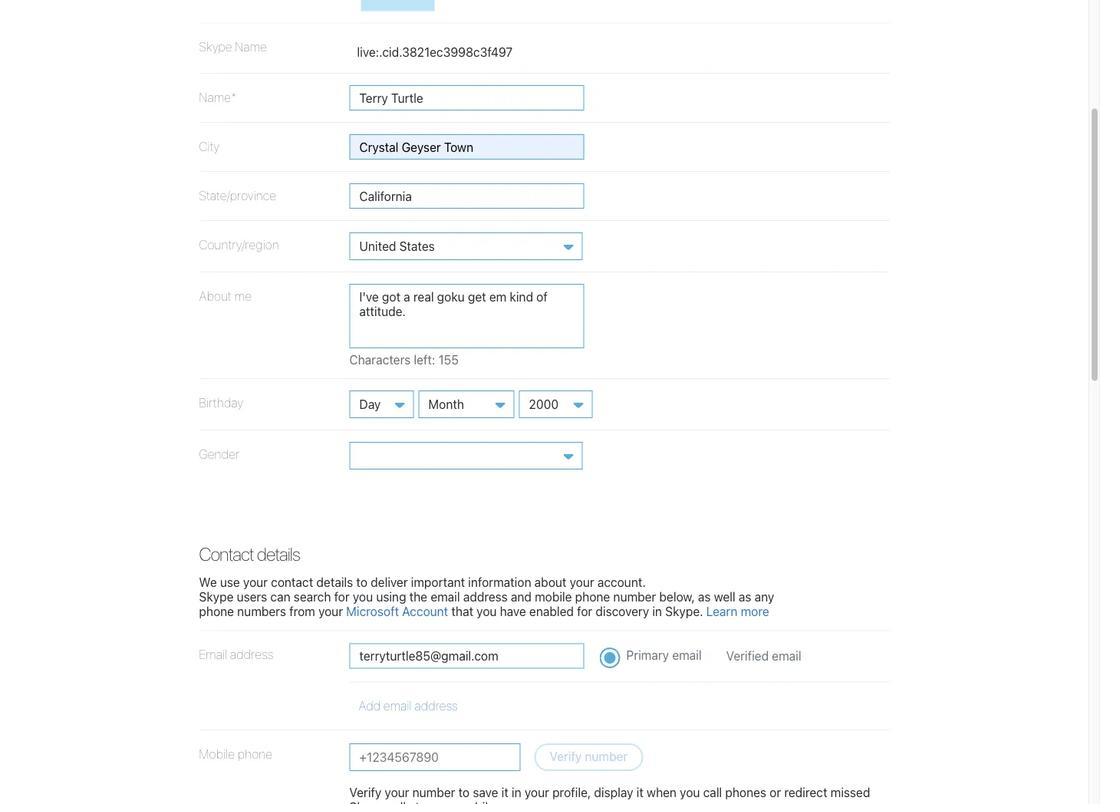 Task type: describe. For each thing, give the bounding box(es) containing it.
states
[[400, 239, 435, 253]]

verified
[[727, 649, 769, 664]]

1 vertical spatial address
[[230, 648, 274, 662]]

email for verified email
[[773, 649, 802, 664]]

email for primary email
[[673, 648, 702, 663]]

mobile phone
[[199, 747, 273, 761]]

your down search
[[319, 604, 343, 619]]

add email address
[[359, 699, 458, 714]]

State/province text field
[[350, 183, 585, 209]]

for inside we use your contact details to deliver important information about your account. skype users can search for you using the email address and mobile phone number below, as well as any phone numbers from your
[[334, 590, 350, 604]]

1 horizontal spatial address
[[415, 699, 458, 714]]

number inside verify your number to save it in your profile, display it when you call phones or redirect missed skype calls to your mobile.
[[413, 785, 456, 800]]

missed
[[831, 785, 871, 800]]

in inside verify your number to save it in your profile, display it when you call phones or redirect missed skype calls to your mobile.
[[512, 785, 522, 800]]

verify your number to save it in your profile, display it when you call phones or redirect missed skype calls to your mobile.
[[350, 785, 871, 805]]

deliver
[[371, 575, 408, 590]]

2 horizontal spatial to
[[459, 785, 470, 800]]

your left mobile.
[[430, 800, 455, 805]]

to inside we use your contact details to deliver important information about your account. skype users can search for you using the email address and mobile phone number below, as well as any phone numbers from your
[[357, 575, 368, 590]]

City text field
[[350, 134, 585, 160]]

using
[[376, 590, 406, 604]]

below,
[[660, 590, 695, 604]]

enabled
[[530, 604, 574, 619]]

united
[[360, 239, 396, 253]]

country/region
[[199, 237, 279, 252]]

discovery
[[596, 604, 650, 619]]

add
[[359, 699, 381, 714]]

skype inside verify your number to save it in your profile, display it when you call phones or redirect missed skype calls to your mobile.
[[350, 800, 384, 805]]

2000
[[529, 397, 559, 411]]

microsoft account link
[[346, 604, 449, 619]]

option group containing email address
[[199, 631, 890, 731]]

live:.cid.3821ec3998c3f497
[[357, 45, 513, 60]]

more
[[741, 604, 770, 619]]

and
[[511, 590, 532, 604]]

redirect
[[785, 785, 828, 800]]

city
[[199, 139, 220, 153]]

name
[[235, 40, 267, 54]]

search
[[294, 590, 331, 604]]

0 horizontal spatial details
[[257, 544, 300, 565]]

save
[[473, 785, 499, 800]]

1 it from the left
[[502, 785, 509, 800]]

1 horizontal spatial you
[[477, 604, 497, 619]]

add email address link
[[359, 699, 458, 714]]

email
[[199, 648, 227, 662]]

your right about
[[570, 575, 595, 590]]

about
[[535, 575, 567, 590]]

number inside we use your contact details to deliver important information about your account. skype users can search for you using the email address and mobile phone number below, as well as any phone numbers from your
[[614, 590, 657, 604]]

important
[[411, 575, 465, 590]]

2 as from the left
[[739, 590, 752, 604]]

1 as from the left
[[699, 590, 711, 604]]

verified email
[[727, 649, 802, 664]]

your left profile,
[[525, 785, 550, 800]]

contact details
[[199, 544, 300, 565]]

Name* text field
[[350, 85, 585, 110]]

any
[[755, 590, 775, 604]]

skype.
[[666, 604, 704, 619]]

left:
[[414, 352, 436, 367]]

phones
[[726, 785, 767, 800]]

1 horizontal spatial to
[[416, 800, 427, 805]]

your up calls at the left of page
[[385, 785, 410, 800]]

your up users
[[243, 575, 268, 590]]

characters
[[350, 352, 411, 367]]

skype inside we use your contact details to deliver important information about your account. skype users can search for you using the email address and mobile phone number below, as well as any phone numbers from your
[[199, 590, 234, 604]]

2 horizontal spatial phone
[[576, 590, 611, 604]]

details inside we use your contact details to deliver important information about your account. skype users can search for you using the email address and mobile phone number below, as well as any phone numbers from your
[[317, 575, 353, 590]]

name*
[[199, 90, 237, 104]]

email inside we use your contact details to deliver important information about your account. skype users can search for you using the email address and mobile phone number below, as well as any phone numbers from your
[[431, 590, 460, 604]]

address inside we use your contact details to deliver important information about your account. skype users can search for you using the email address and mobile phone number below, as well as any phone numbers from your
[[464, 590, 508, 604]]



Task type: vqa. For each thing, say whether or not it's contained in the screenshot.
search
yes



Task type: locate. For each thing, give the bounding box(es) containing it.
address
[[464, 590, 508, 604], [230, 648, 274, 662], [415, 699, 458, 714]]

2 vertical spatial number
[[413, 785, 456, 800]]

0 horizontal spatial you
[[353, 590, 373, 604]]

verify for verify your number to save it in your profile, display it when you call phones or redirect missed skype calls to your mobile.
[[350, 785, 382, 800]]

0 horizontal spatial in
[[512, 785, 522, 800]]

from
[[290, 604, 315, 619]]

use
[[220, 575, 240, 590]]

for
[[334, 590, 350, 604], [577, 604, 593, 619]]

0 horizontal spatial as
[[699, 590, 711, 604]]

you right that
[[477, 604, 497, 619]]

email right primary
[[673, 648, 702, 663]]

mobile.
[[458, 800, 498, 805]]

numbers
[[237, 604, 286, 619]]

mobile
[[535, 590, 572, 604]]

to
[[357, 575, 368, 590], [459, 785, 470, 800], [416, 800, 427, 805]]

verify
[[550, 749, 582, 764], [350, 785, 382, 800]]

Set as primary email radio
[[600, 648, 621, 669]]

phone right mobile on the left bottom of page
[[238, 747, 273, 761]]

number
[[614, 590, 657, 604], [585, 749, 628, 764], [413, 785, 456, 800]]

the
[[410, 590, 428, 604]]

verify inside button
[[550, 749, 582, 764]]

skype
[[199, 40, 232, 54], [199, 590, 234, 604], [350, 800, 384, 805]]

1 vertical spatial details
[[317, 575, 353, 590]]

email down important
[[431, 590, 460, 604]]

it
[[502, 785, 509, 800], [637, 785, 644, 800]]

it left when
[[637, 785, 644, 800]]

or
[[770, 785, 782, 800]]

phone down account.
[[576, 590, 611, 604]]

1 horizontal spatial details
[[317, 575, 353, 590]]

0 horizontal spatial for
[[334, 590, 350, 604]]

0 horizontal spatial address
[[230, 648, 274, 662]]

can
[[271, 590, 291, 604]]

profile,
[[553, 785, 591, 800]]

email
[[431, 590, 460, 604], [673, 648, 702, 663], [773, 649, 802, 664], [384, 699, 412, 714]]

to left deliver
[[357, 575, 368, 590]]

that
[[452, 604, 474, 619]]

1 horizontal spatial as
[[739, 590, 752, 604]]

when
[[647, 785, 677, 800]]

number down mobile phone text box
[[413, 785, 456, 800]]

1 horizontal spatial in
[[653, 604, 663, 619]]

skype name
[[199, 40, 267, 54]]

status
[[350, 352, 532, 367]]

Email address 1 text field
[[350, 644, 585, 669]]

account.
[[598, 575, 646, 590]]

display
[[595, 785, 634, 800]]

number up discovery
[[614, 590, 657, 604]]

verify number
[[550, 749, 628, 764]]

verify inside verify your number to save it in your profile, display it when you call phones or redirect missed skype calls to your mobile.
[[350, 785, 382, 800]]

contact
[[271, 575, 313, 590]]

2 it from the left
[[637, 785, 644, 800]]

you inside we use your contact details to deliver important information about your account. skype users can search for you using the email address and mobile phone number below, as well as any phone numbers from your
[[353, 590, 373, 604]]

skype down the 'we'
[[199, 590, 234, 604]]

address down 'information'
[[464, 590, 508, 604]]

phone down the 'we'
[[199, 604, 234, 619]]

it right save
[[502, 785, 509, 800]]

as left well
[[699, 590, 711, 604]]

you
[[353, 590, 373, 604], [477, 604, 497, 619], [680, 785, 700, 800]]

as up 'learn more' link
[[739, 590, 752, 604]]

number up display
[[585, 749, 628, 764]]

call
[[704, 785, 723, 800]]

0 vertical spatial address
[[464, 590, 508, 604]]

verify number button
[[535, 744, 644, 771]]

1 horizontal spatial verify
[[550, 749, 582, 764]]

we use your contact details to deliver important information about your account. skype users can search for you using the email address and mobile phone number below, as well as any phone numbers from your
[[199, 575, 775, 619]]

1 vertical spatial verify
[[350, 785, 382, 800]]

1 vertical spatial skype
[[199, 590, 234, 604]]

0 vertical spatial skype
[[199, 40, 232, 54]]

0 horizontal spatial verify
[[350, 785, 382, 800]]

1 horizontal spatial for
[[577, 604, 593, 619]]

contact
[[199, 544, 254, 565]]

0 vertical spatial number
[[614, 590, 657, 604]]

as
[[699, 590, 711, 604], [739, 590, 752, 604]]

learn more link
[[707, 604, 770, 619]]

primary email
[[627, 648, 702, 663]]

2 vertical spatial address
[[415, 699, 458, 714]]

state/province
[[199, 188, 276, 203]]

2 horizontal spatial you
[[680, 785, 700, 800]]

month
[[429, 397, 464, 411]]

phone
[[576, 590, 611, 604], [199, 604, 234, 619], [238, 747, 273, 761]]

have
[[500, 604, 527, 619]]

email address
[[199, 648, 274, 662]]

microsoft account that you have enabled for discovery in skype. learn more
[[346, 604, 770, 619]]

details up search
[[317, 575, 353, 590]]

skype left calls at the left of page
[[350, 800, 384, 805]]

about
[[199, 288, 232, 303]]

users
[[237, 590, 267, 604]]

you inside verify your number to save it in your profile, display it when you call phones or redirect missed skype calls to your mobile.
[[680, 785, 700, 800]]

in
[[653, 604, 663, 619], [512, 785, 522, 800]]

to right calls at the left of page
[[416, 800, 427, 805]]

you left call
[[680, 785, 700, 800]]

0 vertical spatial verify
[[550, 749, 582, 764]]

to up mobile.
[[459, 785, 470, 800]]

email right verified
[[773, 649, 802, 664]]

united states
[[360, 239, 435, 253]]

for right search
[[334, 590, 350, 604]]

status containing characters left:
[[350, 352, 532, 367]]

your
[[243, 575, 268, 590], [570, 575, 595, 590], [319, 604, 343, 619], [385, 785, 410, 800], [525, 785, 550, 800], [430, 800, 455, 805]]

about me
[[199, 288, 252, 303]]

address right the email
[[230, 648, 274, 662]]

0 horizontal spatial phone
[[199, 604, 234, 619]]

learn
[[707, 604, 738, 619]]

you up microsoft
[[353, 590, 373, 604]]

0 vertical spatial details
[[257, 544, 300, 565]]

birthday
[[199, 395, 243, 410]]

well
[[714, 590, 736, 604]]

1 horizontal spatial phone
[[238, 747, 273, 761]]

characters left: 155
[[350, 352, 459, 367]]

day
[[360, 397, 381, 411]]

skype left name
[[199, 40, 232, 54]]

address up mobile phone text box
[[415, 699, 458, 714]]

verify for verify number
[[550, 749, 582, 764]]

2 horizontal spatial address
[[464, 590, 508, 604]]

Mobile phone text field
[[350, 744, 521, 771]]

0 horizontal spatial to
[[357, 575, 368, 590]]

option group
[[199, 631, 890, 731]]

account
[[402, 604, 449, 619]]

email for add email address
[[384, 699, 412, 714]]

1 horizontal spatial it
[[637, 785, 644, 800]]

number inside button
[[585, 749, 628, 764]]

About me text field
[[350, 284, 585, 348]]

gender
[[199, 447, 240, 461]]

me
[[235, 288, 252, 303]]

information
[[469, 575, 532, 590]]

0 vertical spatial in
[[653, 604, 663, 619]]

microsoft
[[346, 604, 399, 619]]

details
[[257, 544, 300, 565], [317, 575, 353, 590]]

1 vertical spatial number
[[585, 749, 628, 764]]

email right "add"
[[384, 699, 412, 714]]

calls
[[387, 800, 412, 805]]

2 vertical spatial skype
[[350, 800, 384, 805]]

0 horizontal spatial it
[[502, 785, 509, 800]]

details up contact
[[257, 544, 300, 565]]

for right enabled on the bottom of page
[[577, 604, 593, 619]]

we
[[199, 575, 217, 590]]

155
[[439, 352, 459, 367]]

primary
[[627, 648, 670, 663]]

mobile
[[199, 747, 235, 761]]

in right save
[[512, 785, 522, 800]]

in down below,
[[653, 604, 663, 619]]

1 vertical spatial in
[[512, 785, 522, 800]]



